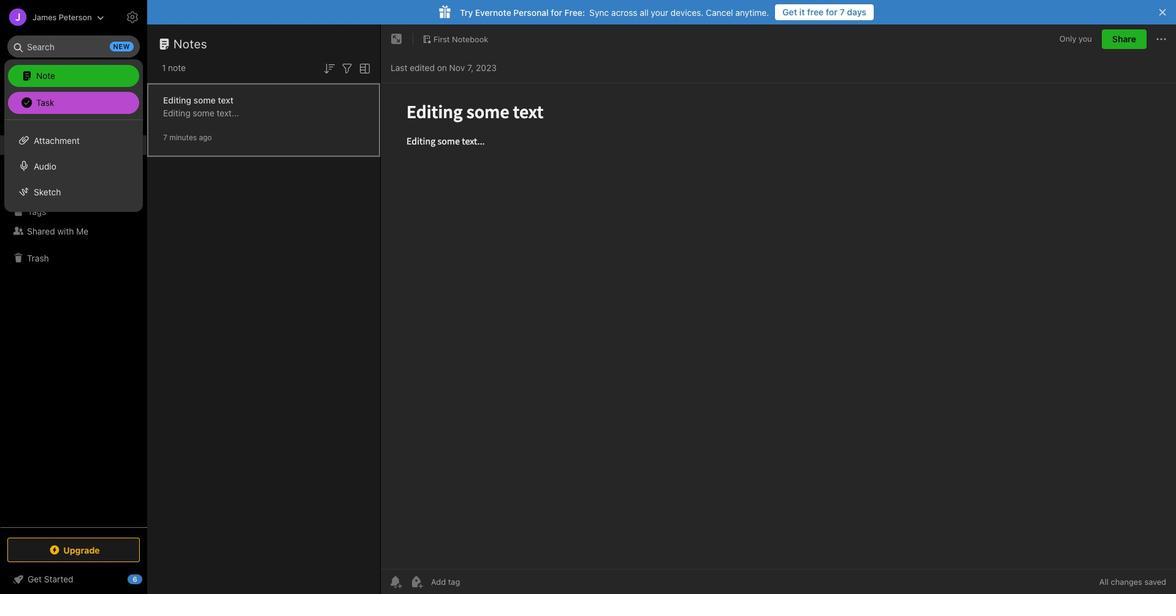 Task type: describe. For each thing, give the bounding box(es) containing it.
add tag image
[[409, 575, 424, 590]]

cancel
[[706, 7, 733, 17]]

minutes
[[169, 133, 197, 142]]

7 minutes ago
[[163, 133, 212, 142]]

all changes saved
[[1100, 578, 1167, 588]]

home link
[[0, 96, 147, 116]]

across
[[611, 7, 638, 17]]

new
[[27, 70, 45, 80]]

Add filters field
[[340, 60, 354, 76]]

expand notebooks image
[[3, 187, 13, 197]]

View options field
[[354, 60, 372, 76]]

free
[[807, 7, 824, 17]]

free:
[[565, 7, 585, 17]]

first notebook button
[[418, 31, 493, 48]]

only you
[[1060, 34, 1092, 44]]

expand note image
[[389, 32, 404, 47]]

new
[[113, 42, 130, 50]]

some for text...
[[193, 108, 214, 118]]

editing some text
[[163, 95, 234, 105]]

tags
[[28, 206, 46, 217]]

last edited on nov 7, 2023
[[391, 62, 497, 73]]

anytime.
[[736, 7, 769, 17]]

6
[[133, 576, 137, 584]]

shortcuts button
[[0, 116, 147, 136]]

0 horizontal spatial 7
[[163, 133, 167, 142]]

note button
[[8, 65, 139, 87]]

me
[[76, 226, 88, 236]]

shortcuts
[[28, 121, 66, 131]]

ago
[[199, 133, 212, 142]]

try evernote personal for free: sync across all your devices. cancel anytime.
[[460, 7, 769, 17]]

saved
[[1145, 578, 1167, 588]]

sketch button
[[4, 179, 143, 205]]

note
[[36, 70, 55, 81]]

new search field
[[16, 36, 134, 58]]

for for free:
[[551, 7, 562, 17]]

notes inside tree
[[27, 140, 50, 151]]

notes link
[[0, 136, 147, 155]]

try
[[460, 7, 473, 17]]

task button
[[8, 92, 139, 114]]

7 inside button
[[840, 7, 845, 17]]

More actions field
[[1154, 29, 1169, 49]]

settings image
[[125, 10, 140, 25]]

share button
[[1102, 29, 1147, 49]]

Help and Learning task checklist field
[[0, 570, 147, 590]]

tags button
[[0, 202, 147, 221]]

notebook
[[452, 34, 488, 44]]

it
[[800, 7, 805, 17]]

for for 7
[[826, 7, 838, 17]]

peterson
[[59, 12, 92, 22]]

get started
[[28, 575, 73, 585]]

evernote
[[475, 7, 511, 17]]

trash
[[27, 253, 49, 263]]



Task type: vqa. For each thing, say whether or not it's contained in the screenshot.
to to the bottom
no



Task type: locate. For each thing, give the bounding box(es) containing it.
personal
[[514, 7, 549, 17]]

new button
[[7, 64, 140, 86]]

Note Editor text field
[[381, 83, 1176, 570]]

your
[[651, 7, 668, 17]]

started
[[44, 575, 73, 585]]

get left it
[[783, 7, 797, 17]]

tasks
[[27, 160, 49, 170]]

get left 'started'
[[28, 575, 42, 585]]

1
[[162, 63, 166, 73]]

0 horizontal spatial notes
[[27, 140, 50, 151]]

text...
[[217, 108, 239, 118]]

get inside button
[[783, 7, 797, 17]]

last
[[391, 62, 407, 73]]

get it free for 7 days button
[[775, 4, 874, 20]]

devices.
[[671, 7, 704, 17]]

1 horizontal spatial 7
[[840, 7, 845, 17]]

editing for editing some text...
[[163, 108, 190, 118]]

get for get started
[[28, 575, 42, 585]]

click to collapse image
[[143, 572, 152, 587]]

edited
[[410, 62, 435, 73]]

tree
[[0, 96, 147, 527]]

1 note
[[162, 63, 186, 73]]

some down 'editing some text'
[[193, 108, 214, 118]]

add a reminder image
[[388, 575, 403, 590]]

0 vertical spatial some
[[194, 95, 216, 105]]

james
[[33, 12, 57, 22]]

audio button
[[4, 153, 143, 179]]

for left free:
[[551, 7, 562, 17]]

on
[[437, 62, 447, 73]]

for
[[826, 7, 838, 17], [551, 7, 562, 17]]

1 vertical spatial get
[[28, 575, 42, 585]]

all
[[640, 7, 649, 17]]

1 vertical spatial notes
[[27, 140, 50, 151]]

0 horizontal spatial for
[[551, 7, 562, 17]]

0 vertical spatial 7
[[840, 7, 845, 17]]

2 for from the left
[[551, 7, 562, 17]]

2 editing from the top
[[163, 108, 190, 118]]

add filters image
[[340, 61, 354, 76]]

2023
[[476, 62, 497, 73]]

days
[[847, 7, 867, 17]]

task
[[36, 97, 54, 108]]

shared
[[27, 226, 55, 236]]

1 horizontal spatial for
[[826, 7, 838, 17]]

1 horizontal spatial get
[[783, 7, 797, 17]]

tree containing home
[[0, 96, 147, 527]]

Search text field
[[16, 36, 131, 58]]

some up editing some text...
[[194, 95, 216, 105]]

attachment button
[[4, 128, 143, 153]]

editing up editing some text...
[[163, 95, 191, 105]]

notes up note
[[174, 37, 207, 51]]

attachment
[[34, 135, 80, 146]]

some
[[194, 95, 216, 105], [193, 108, 214, 118]]

audio
[[34, 161, 56, 171]]

7,
[[467, 62, 474, 73]]

1 vertical spatial 7
[[163, 133, 167, 142]]

changes
[[1111, 578, 1143, 588]]

editing
[[163, 95, 191, 105], [163, 108, 190, 118]]

trash link
[[0, 248, 147, 268]]

only
[[1060, 34, 1077, 44]]

get it free for 7 days
[[783, 7, 867, 17]]

share
[[1112, 34, 1136, 44]]

sync
[[590, 7, 609, 17]]

notebooks link
[[0, 182, 147, 202]]

editing some text...
[[163, 108, 239, 118]]

for inside button
[[826, 7, 838, 17]]

0 horizontal spatial get
[[28, 575, 42, 585]]

some for text
[[194, 95, 216, 105]]

notes up tasks
[[27, 140, 50, 151]]

get inside help and learning task checklist field
[[28, 575, 42, 585]]

0 vertical spatial editing
[[163, 95, 191, 105]]

Add tag field
[[430, 577, 522, 588]]

1 vertical spatial some
[[193, 108, 214, 118]]

upgrade
[[63, 546, 100, 556]]

1 editing from the top
[[163, 95, 191, 105]]

1 horizontal spatial notes
[[174, 37, 207, 51]]

all
[[1100, 578, 1109, 588]]

shared with me link
[[0, 221, 147, 241]]

first notebook
[[434, 34, 488, 44]]

7 left days
[[840, 7, 845, 17]]

nov
[[449, 62, 465, 73]]

get for get it free for 7 days
[[783, 7, 797, 17]]

1 vertical spatial editing
[[163, 108, 190, 118]]

text
[[218, 95, 234, 105]]

for right free
[[826, 7, 838, 17]]

upgrade button
[[7, 538, 140, 563]]

shared with me
[[27, 226, 88, 236]]

0 vertical spatial get
[[783, 7, 797, 17]]

editing for editing some text
[[163, 95, 191, 105]]

note window element
[[381, 25, 1176, 595]]

7 left minutes
[[163, 133, 167, 142]]

Sort options field
[[322, 60, 337, 76]]

with
[[57, 226, 74, 236]]

note
[[168, 63, 186, 73]]

0 vertical spatial notes
[[174, 37, 207, 51]]

tasks button
[[0, 155, 147, 175]]

more actions image
[[1154, 32, 1169, 47]]

sketch
[[34, 187, 61, 197]]

you
[[1079, 34, 1092, 44]]

notes
[[174, 37, 207, 51], [27, 140, 50, 151]]

1 for from the left
[[826, 7, 838, 17]]

notebooks
[[28, 187, 71, 197]]

first
[[434, 34, 450, 44]]

7
[[840, 7, 845, 17], [163, 133, 167, 142]]

editing down 'editing some text'
[[163, 108, 190, 118]]

james peterson
[[33, 12, 92, 22]]

Account field
[[0, 5, 104, 29]]

get
[[783, 7, 797, 17], [28, 575, 42, 585]]

note creation menu element
[[8, 63, 139, 117]]

home
[[27, 101, 50, 111]]



